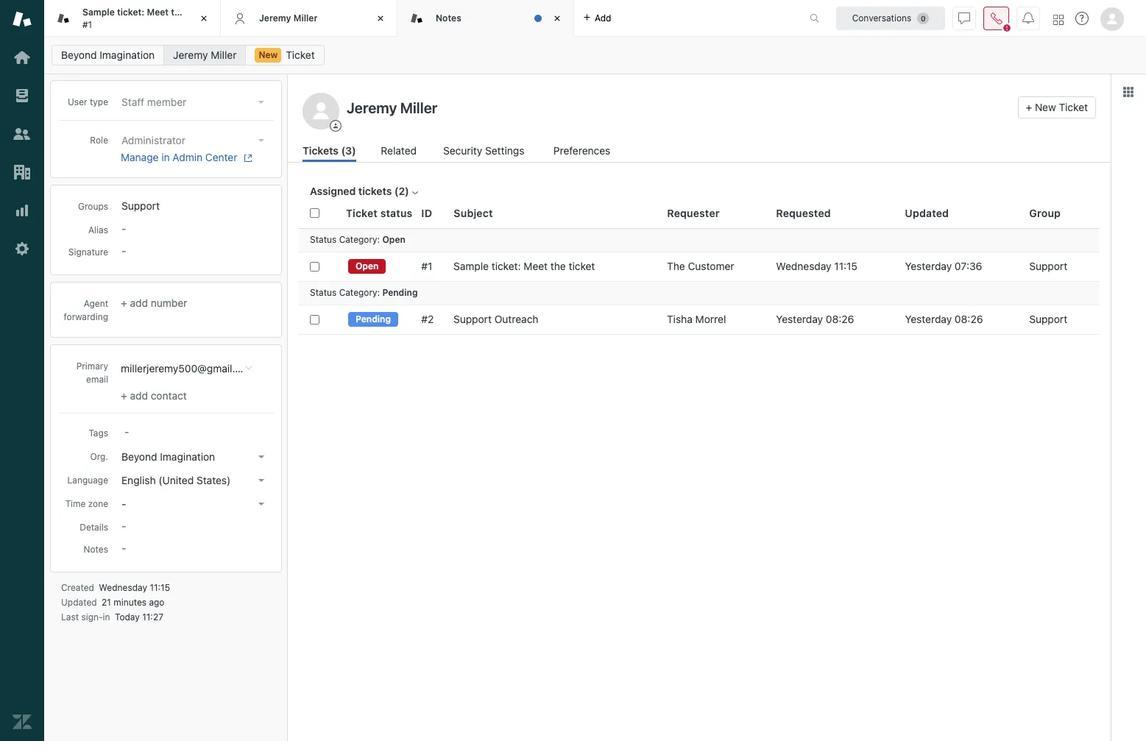 Task type: describe. For each thing, give the bounding box(es) containing it.
jeremy miller inside tab
[[259, 12, 318, 23]]

id
[[421, 207, 432, 219]]

signature
[[68, 247, 108, 258]]

administrator button
[[117, 130, 270, 151]]

created
[[61, 582, 94, 593]]

manage in admin center
[[121, 151, 237, 163]]

tisha morrel
[[667, 313, 726, 325]]

yesterday for wednesday 11:15
[[905, 260, 952, 272]]

wednesday 11:15
[[776, 260, 857, 272]]

beyond imagination inside secondary element
[[61, 49, 155, 61]]

main element
[[0, 0, 44, 741]]

email
[[86, 374, 108, 385]]

sample ticket: meet the ticket #1
[[82, 7, 212, 30]]

assigned tickets (2)
[[310, 185, 409, 197]]

secondary element
[[44, 40, 1146, 70]]

meet for sample ticket: meet the ticket
[[524, 260, 548, 272]]

ticket inside + new ticket button
[[1059, 101, 1088, 113]]

get started image
[[13, 48, 32, 67]]

alias
[[88, 224, 108, 236]]

0 vertical spatial pending
[[382, 287, 418, 298]]

1 vertical spatial pending
[[356, 314, 391, 325]]

beyond imagination inside button
[[121, 450, 215, 463]]

0 vertical spatial in
[[161, 151, 170, 163]]

jeremy inside secondary element
[[173, 49, 208, 61]]

2 08:26 from the left
[[955, 313, 983, 325]]

notes tab
[[397, 0, 574, 37]]

the
[[667, 260, 685, 272]]

security settings
[[443, 144, 524, 157]]

#2
[[421, 313, 434, 325]]

wednesday inside grid
[[776, 260, 831, 272]]

org.
[[90, 451, 108, 462]]

tickets (3)
[[303, 144, 356, 157]]

tabs tab list
[[44, 0, 794, 37]]

add inside dropdown button
[[595, 12, 611, 23]]

manage
[[121, 151, 159, 163]]

#1 inside sample ticket: meet the ticket #1
[[82, 19, 92, 30]]

zendesk image
[[13, 713, 32, 732]]

sign-
[[81, 612, 103, 623]]

tab containing sample ticket: meet the ticket
[[44, 0, 221, 37]]

+ for + new ticket
[[1026, 101, 1032, 113]]

related link
[[381, 143, 418, 162]]

sample ticket: meet the ticket
[[453, 260, 595, 272]]

ticket for sample ticket: meet the ticket
[[569, 260, 595, 272]]

created wednesday 11:15 updated 21 minutes ago last sign-in today 11:27
[[61, 582, 170, 623]]

contact
[[151, 389, 187, 402]]

time zone
[[65, 498, 108, 509]]

requested
[[776, 207, 831, 219]]

ticket status
[[346, 207, 413, 219]]

notes inside notes tab
[[436, 12, 461, 23]]

meet for sample ticket: meet the ticket #1
[[147, 7, 169, 18]]

zone
[[88, 498, 108, 509]]

user type
[[68, 96, 108, 107]]

ticket for sample ticket: meet the ticket #1
[[187, 7, 212, 18]]

(united
[[158, 474, 194, 487]]

member
[[147, 96, 186, 108]]

1 close image from the left
[[197, 11, 211, 26]]

support outreach
[[453, 313, 538, 325]]

grid containing ticket status
[[288, 199, 1111, 741]]

agent forwarding
[[64, 298, 108, 322]]

- field
[[119, 424, 270, 440]]

tickets (3) link
[[303, 143, 356, 162]]

ticket: for sample ticket: meet the ticket
[[492, 260, 521, 272]]

staff
[[121, 96, 144, 108]]

apps image
[[1122, 86, 1134, 98]]

type
[[90, 96, 108, 107]]

yesterday down wednesday 11:15
[[776, 313, 823, 325]]

add for add contact
[[130, 389, 148, 402]]

preferences
[[553, 144, 610, 157]]

minutes
[[114, 597, 147, 608]]

forwarding
[[64, 311, 108, 322]]

: for pending
[[377, 287, 380, 298]]

english (united states) button
[[117, 470, 270, 491]]

groups
[[78, 201, 108, 212]]

admin
[[173, 151, 202, 163]]

jeremy inside tab
[[259, 12, 291, 23]]

1 horizontal spatial open
[[382, 234, 405, 245]]

role
[[90, 135, 108, 146]]

new inside secondary element
[[259, 49, 278, 60]]

status
[[380, 207, 413, 219]]

subject
[[454, 207, 493, 219]]

conversations button
[[836, 6, 945, 30]]

1 horizontal spatial updated
[[905, 207, 949, 219]]

agent
[[84, 298, 108, 309]]

jeremy miller tab
[[221, 0, 397, 37]]

staff member button
[[117, 92, 270, 113]]

beyond imagination link
[[52, 45, 164, 66]]

related
[[381, 144, 417, 157]]

security settings link
[[443, 143, 529, 162]]

category for pending
[[339, 287, 377, 298]]

get help image
[[1075, 12, 1089, 25]]

tags
[[89, 428, 108, 439]]

requester
[[667, 207, 720, 219]]

beyond imagination button
[[117, 447, 270, 467]]

the for sample ticket: meet the ticket
[[550, 260, 566, 272]]

imagination inside the beyond imagination button
[[160, 450, 215, 463]]

morrel
[[695, 313, 726, 325]]

user
[[68, 96, 87, 107]]

new inside button
[[1035, 101, 1056, 113]]



Task type: locate. For each thing, give the bounding box(es) containing it.
category down status category : open
[[339, 287, 377, 298]]

in down 'administrator'
[[161, 151, 170, 163]]

0 vertical spatial the
[[171, 7, 185, 18]]

ticket inside secondary element
[[286, 49, 315, 61]]

1 vertical spatial open
[[356, 261, 379, 272]]

last
[[61, 612, 79, 623]]

sample inside sample ticket: meet the ticket #1
[[82, 7, 115, 18]]

ticket: up beyond imagination link
[[117, 7, 144, 18]]

wednesday
[[776, 260, 831, 272], [99, 582, 147, 593]]

1 horizontal spatial sample
[[453, 260, 489, 272]]

1 vertical spatial jeremy
[[173, 49, 208, 61]]

0 vertical spatial beyond imagination
[[61, 49, 155, 61]]

arrow down image inside english (united states) button
[[258, 479, 264, 482]]

beyond
[[61, 49, 97, 61], [121, 450, 157, 463]]

0 vertical spatial ticket
[[187, 7, 212, 18]]

grid
[[288, 199, 1111, 741]]

0 horizontal spatial the
[[171, 7, 185, 18]]

miller
[[293, 12, 318, 23], [211, 49, 237, 61]]

1 vertical spatial the
[[550, 260, 566, 272]]

yesterday 08:26
[[776, 313, 854, 325], [905, 313, 983, 325]]

1 vertical spatial add
[[130, 297, 148, 309]]

-
[[121, 498, 126, 510]]

2 : from the top
[[377, 287, 380, 298]]

updated down the created
[[61, 597, 97, 608]]

1 : from the top
[[377, 234, 380, 245]]

1 horizontal spatial ticket:
[[492, 260, 521, 272]]

arrow down image for staff member
[[258, 101, 264, 104]]

meet up jeremy miller link on the left top of the page
[[147, 7, 169, 18]]

+ new ticket
[[1026, 101, 1088, 113]]

meet inside sample ticket: meet the ticket #1
[[147, 7, 169, 18]]

customer
[[688, 260, 734, 272]]

zendesk support image
[[13, 10, 32, 29]]

the for sample ticket: meet the ticket #1
[[171, 7, 185, 18]]

+ for + add contact
[[121, 389, 127, 402]]

details
[[80, 522, 108, 533]]

add left contact
[[130, 389, 148, 402]]

center
[[205, 151, 237, 163]]

0 vertical spatial status
[[310, 234, 337, 245]]

2 arrow down image from the top
[[258, 139, 264, 142]]

0 horizontal spatial jeremy miller
[[173, 49, 237, 61]]

ticket: for sample ticket: meet the ticket #1
[[117, 7, 144, 18]]

: for open
[[377, 234, 380, 245]]

1 horizontal spatial ticket
[[346, 207, 378, 219]]

2 vertical spatial ticket
[[346, 207, 378, 219]]

jeremy miller link
[[164, 45, 246, 66]]

arrow down image for administrator
[[258, 139, 264, 142]]

08:26 down 07:36
[[955, 313, 983, 325]]

primary email
[[76, 361, 108, 385]]

notifications image
[[1022, 12, 1034, 24]]

beyond up user
[[61, 49, 97, 61]]

0 horizontal spatial notes
[[84, 544, 108, 555]]

conversations
[[852, 12, 911, 23]]

1 08:26 from the left
[[826, 313, 854, 325]]

2 yesterday 08:26 from the left
[[905, 313, 983, 325]]

1 vertical spatial new
[[1035, 101, 1056, 113]]

add button
[[574, 0, 620, 36]]

meet up outreach
[[524, 260, 548, 272]]

imagination inside beyond imagination link
[[100, 49, 155, 61]]

beyond imagination
[[61, 49, 155, 61], [121, 450, 215, 463]]

21
[[102, 597, 111, 608]]

1 vertical spatial wednesday
[[99, 582, 147, 593]]

1 horizontal spatial jeremy
[[259, 12, 291, 23]]

1 vertical spatial notes
[[84, 544, 108, 555]]

jeremy miller
[[259, 12, 318, 23], [173, 49, 237, 61]]

0 vertical spatial ticket:
[[117, 7, 144, 18]]

0 vertical spatial arrow down image
[[258, 479, 264, 482]]

status category : pending
[[310, 287, 418, 298]]

status for status category : pending
[[310, 287, 337, 298]]

#1 up #2
[[421, 260, 432, 272]]

0 horizontal spatial new
[[259, 49, 278, 60]]

arrow down image inside staff member button
[[258, 101, 264, 104]]

0 vertical spatial category
[[339, 234, 377, 245]]

pending
[[382, 287, 418, 298], [356, 314, 391, 325]]

updated up yesterday 07:36
[[905, 207, 949, 219]]

0 horizontal spatial ticket:
[[117, 7, 144, 18]]

ticket: up outreach
[[492, 260, 521, 272]]

add left the number
[[130, 297, 148, 309]]

(2)
[[394, 185, 409, 197]]

settings
[[485, 144, 524, 157]]

close image
[[550, 11, 565, 26]]

jeremy miller inside secondary element
[[173, 49, 237, 61]]

1 horizontal spatial beyond
[[121, 450, 157, 463]]

0 horizontal spatial updated
[[61, 597, 97, 608]]

1 horizontal spatial 08:26
[[955, 313, 983, 325]]

0 horizontal spatial yesterday 08:26
[[776, 313, 854, 325]]

0 vertical spatial #1
[[82, 19, 92, 30]]

number
[[151, 297, 187, 309]]

0 vertical spatial new
[[259, 49, 278, 60]]

2 category from the top
[[339, 287, 377, 298]]

ticket
[[187, 7, 212, 18], [569, 260, 595, 272]]

1 category from the top
[[339, 234, 377, 245]]

0 vertical spatial imagination
[[100, 49, 155, 61]]

#1
[[82, 19, 92, 30], [421, 260, 432, 272]]

notes
[[436, 12, 461, 23], [84, 544, 108, 555]]

in inside created wednesday 11:15 updated 21 minutes ago last sign-in today 11:27
[[103, 612, 110, 623]]

1 vertical spatial sample
[[453, 260, 489, 272]]

arrow down image for beyond imagination
[[258, 456, 264, 459]]

meet
[[147, 7, 169, 18], [524, 260, 548, 272]]

1 vertical spatial ticket
[[1059, 101, 1088, 113]]

0 horizontal spatial imagination
[[100, 49, 155, 61]]

arrow down image inside - button
[[258, 503, 264, 506]]

1 status from the top
[[310, 234, 337, 245]]

security
[[443, 144, 482, 157]]

support outreach link
[[453, 313, 538, 326]]

outreach
[[494, 313, 538, 325]]

ticket inside sample ticket: meet the ticket #1
[[187, 7, 212, 18]]

imagination
[[100, 49, 155, 61], [160, 450, 215, 463]]

1 horizontal spatial 11:15
[[834, 260, 857, 272]]

1 vertical spatial category
[[339, 287, 377, 298]]

1 vertical spatial beyond
[[121, 450, 157, 463]]

0 horizontal spatial miller
[[211, 49, 237, 61]]

support
[[121, 199, 160, 212], [1029, 260, 1067, 272], [453, 313, 492, 325], [1029, 313, 1067, 325]]

arrow down image
[[258, 479, 264, 482], [258, 503, 264, 506]]

0 vertical spatial +
[[1026, 101, 1032, 113]]

zendesk products image
[[1053, 14, 1064, 25]]

0 horizontal spatial in
[[103, 612, 110, 623]]

close image
[[197, 11, 211, 26], [373, 11, 388, 26]]

arrow down image
[[258, 101, 264, 104], [258, 139, 264, 142], [258, 456, 264, 459]]

1 horizontal spatial #1
[[421, 260, 432, 272]]

1 arrow down image from the top
[[258, 479, 264, 482]]

ticket:
[[117, 7, 144, 18], [492, 260, 521, 272]]

0 vertical spatial notes
[[436, 12, 461, 23]]

wednesday up minutes
[[99, 582, 147, 593]]

status for status category : open
[[310, 234, 337, 245]]

0 vertical spatial :
[[377, 234, 380, 245]]

states)
[[196, 474, 231, 487]]

reporting image
[[13, 201, 32, 220]]

status category : open
[[310, 234, 405, 245]]

0 vertical spatial updated
[[905, 207, 949, 219]]

1 horizontal spatial in
[[161, 151, 170, 163]]

tickets
[[358, 185, 392, 197]]

tab
[[44, 0, 221, 37]]

0 vertical spatial beyond
[[61, 49, 97, 61]]

1 horizontal spatial miller
[[293, 12, 318, 23]]

1 vertical spatial meet
[[524, 260, 548, 272]]

group
[[1029, 207, 1061, 219]]

1 vertical spatial :
[[377, 287, 380, 298]]

beyond inside button
[[121, 450, 157, 463]]

0 vertical spatial sample
[[82, 7, 115, 18]]

0 vertical spatial arrow down image
[[258, 101, 264, 104]]

1 vertical spatial ticket
[[569, 260, 595, 272]]

11:27
[[142, 612, 163, 623]]

english
[[121, 474, 156, 487]]

yesterday 07:36
[[905, 260, 982, 272]]

miller inside secondary element
[[211, 49, 237, 61]]

category down ticket status
[[339, 234, 377, 245]]

1 horizontal spatial notes
[[436, 12, 461, 23]]

views image
[[13, 86, 32, 105]]

0 vertical spatial add
[[595, 12, 611, 23]]

2 horizontal spatial ticket
[[1059, 101, 1088, 113]]

pending down status category : pending
[[356, 314, 391, 325]]

1 vertical spatial arrow down image
[[258, 503, 264, 506]]

status down status category : open
[[310, 287, 337, 298]]

assigned
[[310, 185, 356, 197]]

staff member
[[121, 96, 186, 108]]

1 vertical spatial in
[[103, 612, 110, 623]]

sample down subject
[[453, 260, 489, 272]]

1 yesterday 08:26 from the left
[[776, 313, 854, 325]]

sample for sample ticket: meet the ticket #1
[[82, 7, 115, 18]]

in
[[161, 151, 170, 163], [103, 612, 110, 623]]

+ add number
[[121, 297, 187, 309]]

0 vertical spatial jeremy
[[259, 12, 291, 23]]

add up secondary element
[[595, 12, 611, 23]]

manage in admin center link
[[121, 151, 264, 164]]

None checkbox
[[310, 315, 319, 324]]

close image inside jeremy miller tab
[[373, 11, 388, 26]]

wednesday down requested at the top right of page
[[776, 260, 831, 272]]

0 horizontal spatial beyond
[[61, 49, 97, 61]]

0 horizontal spatial meet
[[147, 7, 169, 18]]

open up status category : pending
[[356, 261, 379, 272]]

sample up beyond imagination link
[[82, 7, 115, 18]]

1 vertical spatial jeremy miller
[[173, 49, 237, 61]]

: down status category : open
[[377, 287, 380, 298]]

+ add contact
[[121, 389, 187, 402]]

add for add number
[[130, 297, 148, 309]]

1 horizontal spatial imagination
[[160, 450, 215, 463]]

(3)
[[341, 144, 356, 157]]

1 horizontal spatial meet
[[524, 260, 548, 272]]

None checkbox
[[310, 262, 319, 271]]

0 horizontal spatial 11:15
[[150, 582, 170, 593]]

open down status
[[382, 234, 405, 245]]

0 vertical spatial jeremy miller
[[259, 12, 318, 23]]

the customer
[[667, 260, 734, 272]]

08:26 down wednesday 11:15
[[826, 313, 854, 325]]

arrow down image right states)
[[258, 479, 264, 482]]

1 vertical spatial beyond imagination
[[121, 450, 215, 463]]

1 horizontal spatial ticket
[[569, 260, 595, 272]]

2 close image from the left
[[373, 11, 388, 26]]

: down ticket status
[[377, 234, 380, 245]]

pending down status category : open
[[382, 287, 418, 298]]

0 vertical spatial open
[[382, 234, 405, 245]]

1 vertical spatial updated
[[61, 597, 97, 608]]

2 vertical spatial +
[[121, 389, 127, 402]]

1 vertical spatial arrow down image
[[258, 139, 264, 142]]

arrow down image down english (united states) button
[[258, 503, 264, 506]]

:
[[377, 234, 380, 245], [377, 287, 380, 298]]

0 horizontal spatial jeremy
[[173, 49, 208, 61]]

customers image
[[13, 124, 32, 144]]

beyond imagination up "english (united states)"
[[121, 450, 215, 463]]

in down 21
[[103, 612, 110, 623]]

- button
[[117, 494, 270, 514]]

ticket for ticket status
[[346, 207, 378, 219]]

the inside sample ticket: meet the ticket #1
[[171, 7, 185, 18]]

yesterday for yesterday 08:26
[[905, 313, 952, 325]]

3 arrow down image from the top
[[258, 456, 264, 459]]

2 arrow down image from the top
[[258, 503, 264, 506]]

updated
[[905, 207, 949, 219], [61, 597, 97, 608]]

beyond inside secondary element
[[61, 49, 97, 61]]

1 horizontal spatial yesterday 08:26
[[905, 313, 983, 325]]

0 vertical spatial ticket
[[286, 49, 315, 61]]

Select All Tickets checkbox
[[310, 208, 319, 218]]

0 horizontal spatial close image
[[197, 11, 211, 26]]

+ for + add number
[[121, 297, 127, 309]]

0 horizontal spatial open
[[356, 261, 379, 272]]

category for open
[[339, 234, 377, 245]]

today
[[115, 612, 140, 623]]

1 horizontal spatial the
[[550, 260, 566, 272]]

1 arrow down image from the top
[[258, 101, 264, 104]]

primary
[[76, 361, 108, 372]]

11:15 inside created wednesday 11:15 updated 21 minutes ago last sign-in today 11:27
[[150, 582, 170, 593]]

1 vertical spatial ticket:
[[492, 260, 521, 272]]

miller inside tab
[[293, 12, 318, 23]]

arrow down image inside the beyond imagination button
[[258, 456, 264, 459]]

preferences link
[[553, 143, 613, 162]]

0 horizontal spatial ticket
[[187, 7, 212, 18]]

yesterday 08:26 down wednesday 11:15
[[776, 313, 854, 325]]

wednesday inside created wednesday 11:15 updated 21 minutes ago last sign-in today 11:27
[[99, 582, 147, 593]]

arrow down image for -
[[258, 503, 264, 506]]

1 vertical spatial status
[[310, 287, 337, 298]]

admin image
[[13, 239, 32, 258]]

yesterday 08:26 down yesterday 07:36
[[905, 313, 983, 325]]

0 vertical spatial 11:15
[[834, 260, 857, 272]]

1 horizontal spatial jeremy miller
[[259, 12, 318, 23]]

ticket: inside sample ticket: meet the ticket #1
[[117, 7, 144, 18]]

organizations image
[[13, 163, 32, 182]]

+ new ticket button
[[1018, 96, 1096, 119]]

beyond up english
[[121, 450, 157, 463]]

language
[[67, 475, 108, 486]]

0 vertical spatial miller
[[293, 12, 318, 23]]

1 horizontal spatial wednesday
[[776, 260, 831, 272]]

yesterday down yesterday 07:36
[[905, 313, 952, 325]]

administrator
[[121, 134, 185, 146]]

sample
[[82, 7, 115, 18], [453, 260, 489, 272]]

arrow down image inside "administrator" button
[[258, 139, 264, 142]]

ticket for ticket
[[286, 49, 315, 61]]

ago
[[149, 597, 164, 608]]

button displays agent's chat status as invisible. image
[[958, 12, 970, 24]]

+ inside button
[[1026, 101, 1032, 113]]

imagination down sample ticket: meet the ticket #1
[[100, 49, 155, 61]]

2 vertical spatial arrow down image
[[258, 456, 264, 459]]

new
[[259, 49, 278, 60], [1035, 101, 1056, 113]]

1 vertical spatial miller
[[211, 49, 237, 61]]

time
[[65, 498, 86, 509]]

2 vertical spatial add
[[130, 389, 148, 402]]

07:36
[[955, 260, 982, 272]]

status
[[310, 234, 337, 245], [310, 287, 337, 298]]

arrow down image for english (united states)
[[258, 479, 264, 482]]

1 vertical spatial #1
[[421, 260, 432, 272]]

updated inside created wednesday 11:15 updated 21 minutes ago last sign-in today 11:27
[[61, 597, 97, 608]]

0 vertical spatial wednesday
[[776, 260, 831, 272]]

sample ticket: meet the ticket link
[[453, 260, 595, 273]]

beyond imagination up the type
[[61, 49, 155, 61]]

0 horizontal spatial ticket
[[286, 49, 315, 61]]

0 horizontal spatial sample
[[82, 7, 115, 18]]

tisha
[[667, 313, 693, 325]]

0 horizontal spatial wednesday
[[99, 582, 147, 593]]

sample for sample ticket: meet the ticket
[[453, 260, 489, 272]]

0 vertical spatial meet
[[147, 7, 169, 18]]

millerjeremy500@gmail.com
[[121, 362, 256, 375]]

english (united states)
[[121, 474, 231, 487]]

#1 up beyond imagination link
[[82, 19, 92, 30]]

yesterday
[[905, 260, 952, 272], [776, 313, 823, 325], [905, 313, 952, 325]]

None text field
[[342, 96, 1012, 119]]

1 vertical spatial 11:15
[[150, 582, 170, 593]]

2 status from the top
[[310, 287, 337, 298]]

imagination up english (united states) button
[[160, 450, 215, 463]]

0 horizontal spatial 08:26
[[826, 313, 854, 325]]

yesterday left 07:36
[[905, 260, 952, 272]]

status down select all tickets checkbox
[[310, 234, 337, 245]]

tickets
[[303, 144, 339, 157]]



Task type: vqa. For each thing, say whether or not it's contained in the screenshot.
"Customer" within The Customer link
no



